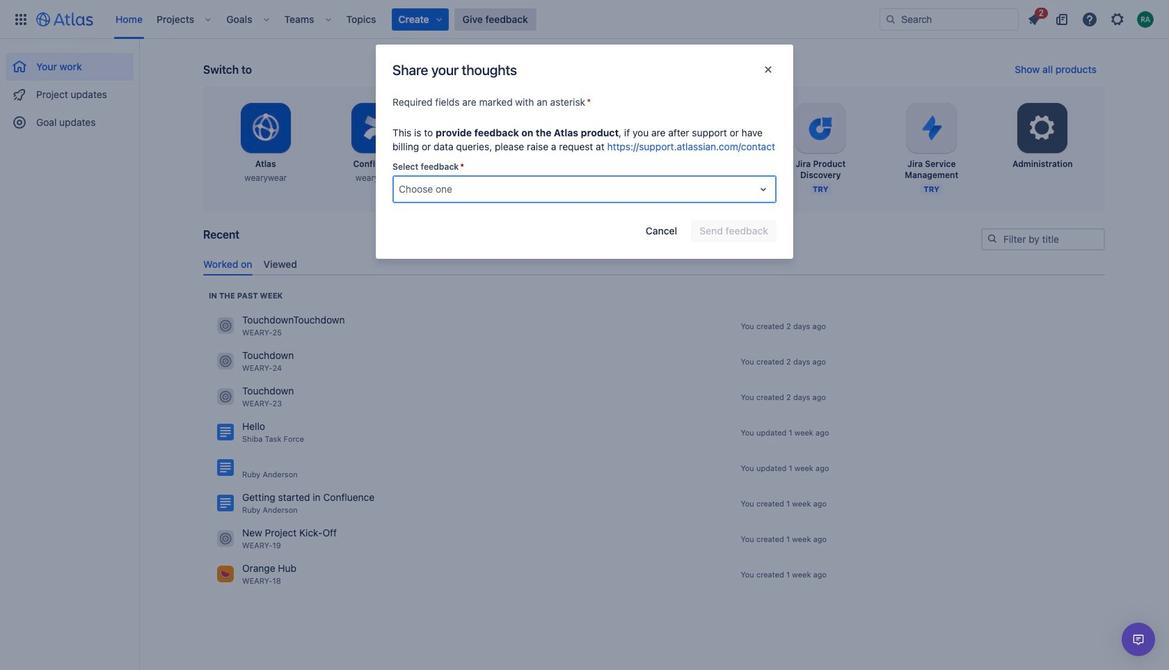 Task type: vqa. For each thing, say whether or not it's contained in the screenshot.
THE TO for to add goal scoring
no



Task type: describe. For each thing, give the bounding box(es) containing it.
search image
[[987, 233, 999, 244]]

1 townsquare image from the top
[[217, 353, 234, 370]]

close modal image
[[760, 61, 777, 78]]

Filter by title field
[[983, 230, 1104, 249]]

open intercom messenger image
[[1131, 632, 1148, 648]]

top element
[[8, 0, 880, 39]]

townsquare image
[[217, 318, 234, 335]]

Search field
[[880, 8, 1020, 30]]



Task type: locate. For each thing, give the bounding box(es) containing it.
confluence image
[[217, 495, 234, 512]]

townsquare image
[[217, 353, 234, 370], [217, 389, 234, 406], [217, 531, 234, 548], [217, 566, 234, 583]]

None search field
[[880, 8, 1020, 30]]

confluence image
[[217, 424, 234, 441], [217, 460, 234, 477]]

2 confluence image from the top
[[217, 460, 234, 477]]

open image
[[756, 181, 772, 198]]

4 townsquare image from the top
[[217, 566, 234, 583]]

search image
[[886, 14, 897, 25]]

2 townsquare image from the top
[[217, 389, 234, 406]]

None text field
[[399, 182, 402, 196]]

1 vertical spatial confluence image
[[217, 460, 234, 477]]

settings image
[[1027, 111, 1060, 145]]

heading
[[209, 290, 283, 301]]

banner
[[0, 0, 1170, 39]]

3 townsquare image from the top
[[217, 531, 234, 548]]

help image
[[1082, 11, 1099, 28]]

0 vertical spatial confluence image
[[217, 424, 234, 441]]

tab list
[[198, 253, 1111, 276]]

group
[[6, 39, 134, 141]]

1 confluence image from the top
[[217, 424, 234, 441]]



